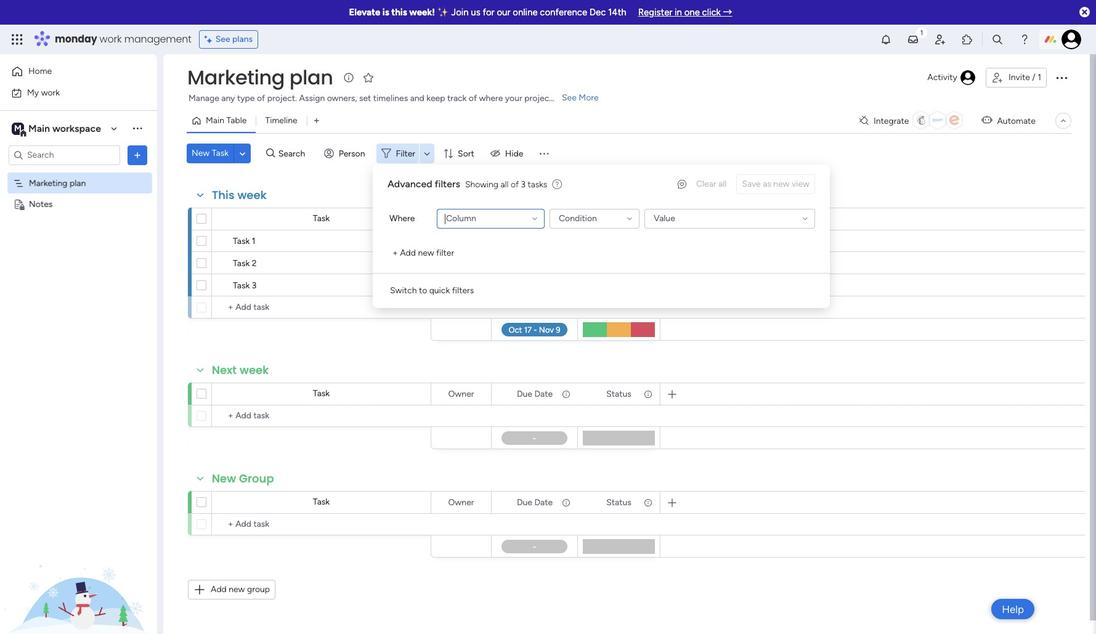 Task type: describe. For each thing, give the bounding box(es) containing it.
nov 5
[[524, 259, 545, 268]]

new for view
[[774, 179, 790, 189]]

timeline
[[265, 115, 297, 126]]

of inside advanced filters showing all of 3 tasks
[[511, 179, 519, 189]]

see for see plans
[[216, 34, 230, 44]]

1 horizontal spatial marketing plan
[[187, 63, 333, 91]]

notes
[[29, 199, 53, 209]]

where
[[479, 93, 503, 104]]

0 horizontal spatial 3
[[252, 280, 257, 291]]

new group
[[212, 471, 274, 486]]

help button
[[992, 599, 1035, 619]]

see for see more
[[562, 92, 577, 103]]

new for new group
[[212, 471, 236, 486]]

column information image for status field for new group
[[643, 498, 653, 507]]

status for this week
[[607, 214, 632, 224]]

filter
[[396, 148, 415, 159]]

workspace
[[52, 122, 101, 134]]

as
[[763, 179, 771, 189]]

clear
[[696, 179, 716, 189]]

group
[[239, 471, 274, 486]]

clear all
[[696, 179, 727, 189]]

see more link
[[561, 92, 600, 104]]

nov for nov 9
[[524, 237, 539, 246]]

Search in workspace field
[[26, 148, 103, 162]]

1 vertical spatial 1
[[252, 236, 255, 247]]

owner for this week
[[448, 214, 474, 224]]

done
[[609, 258, 629, 268]]

0 horizontal spatial new
[[229, 584, 245, 595]]

my
[[27, 87, 39, 98]]

apps image
[[961, 33, 974, 46]]

register in one click →
[[638, 7, 732, 18]]

task inside button
[[212, 148, 229, 158]]

date for next week
[[535, 389, 553, 399]]

save
[[742, 179, 761, 189]]

new task button
[[187, 144, 234, 163]]

task 1
[[233, 236, 255, 247]]

this
[[212, 187, 235, 203]]

and
[[410, 93, 424, 104]]

clear all button
[[691, 174, 732, 194]]

notifications image
[[880, 33, 892, 46]]

1 horizontal spatial of
[[469, 93, 477, 104]]

due date field for this week
[[514, 212, 556, 226]]

main table button
[[187, 111, 256, 131]]

due for new group
[[517, 497, 532, 507]]

due date for this week
[[517, 214, 553, 224]]

for
[[483, 7, 495, 18]]

column information image for new group's due date field
[[561, 498, 571, 507]]

manage any type of project. assign owners, set timelines and keep track of where your project stands.
[[189, 93, 582, 104]]

nov 9
[[524, 237, 545, 246]]

project
[[525, 93, 553, 104]]

private board image
[[13, 198, 25, 210]]

lottie animation image
[[0, 510, 157, 634]]

hide button
[[485, 144, 531, 163]]

+ add new filter button
[[388, 243, 459, 263]]

1 inside button
[[1038, 72, 1041, 83]]

elevate is this week! ✨ join us for our online conference dec 14th
[[349, 7, 627, 18]]

task 3
[[233, 280, 257, 291]]

value
[[654, 213, 675, 224]]

week for next week
[[240, 362, 269, 378]]

save as new view button
[[737, 174, 815, 194]]

advanced filters showing all of 3 tasks
[[388, 178, 547, 190]]

0 horizontal spatial of
[[257, 93, 265, 104]]

week!
[[409, 7, 435, 18]]

Marketing plan field
[[184, 63, 336, 91]]

0 horizontal spatial marketing plan
[[29, 178, 86, 188]]

this
[[391, 7, 407, 18]]

keep
[[427, 93, 445, 104]]

timeline button
[[256, 111, 307, 131]]

owner field for this week
[[445, 212, 477, 226]]

+ add new filter
[[393, 248, 454, 258]]

switch to quick filters
[[390, 285, 474, 296]]

new for filter
[[418, 248, 434, 258]]

all inside advanced filters showing all of 3 tasks
[[501, 179, 509, 189]]

set
[[359, 93, 371, 104]]

2 + add task text field from the top
[[218, 517, 425, 532]]

work for my
[[41, 87, 60, 98]]

our
[[497, 7, 511, 18]]

switch to quick filters button
[[385, 281, 479, 301]]

main workspace
[[28, 122, 101, 134]]

to
[[419, 285, 427, 296]]

hide
[[505, 148, 523, 159]]

your
[[505, 93, 522, 104]]

status field for new group
[[603, 496, 635, 509]]

manage
[[189, 93, 219, 104]]

status field for next week
[[603, 387, 635, 401]]

my work button
[[7, 83, 132, 103]]

lottie animation element
[[0, 510, 157, 634]]

→
[[723, 7, 732, 18]]

menu image
[[538, 147, 551, 160]]

9
[[541, 237, 545, 246]]

switch
[[390, 285, 417, 296]]

add new group
[[211, 584, 270, 595]]

monday
[[55, 32, 97, 46]]

person button
[[319, 144, 373, 163]]

status for new group
[[607, 497, 632, 507]]

workspace image
[[12, 122, 24, 135]]

one
[[684, 7, 700, 18]]

where
[[389, 213, 415, 224]]

column information image for next week's status field
[[643, 389, 653, 399]]

filters inside button
[[452, 285, 474, 296]]

condition
[[559, 213, 597, 224]]

view
[[792, 179, 810, 189]]

task 2
[[233, 258, 257, 269]]

track
[[447, 93, 467, 104]]

14th
[[608, 7, 627, 18]]

5
[[541, 259, 545, 268]]



Task type: vqa. For each thing, say whether or not it's contained in the screenshot.
the topmost Due Date
yes



Task type: locate. For each thing, give the bounding box(es) containing it.
1 vertical spatial marketing plan
[[29, 178, 86, 188]]

inbox image
[[907, 33, 919, 46]]

1 horizontal spatial marketing
[[187, 63, 285, 91]]

timelines
[[373, 93, 408, 104]]

3 status field from the top
[[603, 496, 635, 509]]

2 owner field from the top
[[445, 387, 477, 401]]

1 vertical spatial owner field
[[445, 387, 477, 401]]

owner for new group
[[448, 497, 474, 507]]

tasks
[[528, 179, 547, 189]]

workspace selection element
[[12, 121, 103, 137]]

work
[[100, 32, 122, 46], [41, 87, 60, 98]]

1 vertical spatial 3
[[252, 280, 257, 291]]

1 all from the left
[[719, 179, 727, 189]]

kendall parks image
[[1062, 30, 1082, 49]]

add left group
[[211, 584, 227, 595]]

filters right quick
[[452, 285, 474, 296]]

of left tasks
[[511, 179, 519, 189]]

1 status from the top
[[607, 214, 632, 224]]

+
[[393, 248, 398, 258]]

1 right /
[[1038, 72, 1041, 83]]

due date field for new group
[[514, 496, 556, 509]]

week
[[237, 187, 267, 203], [240, 362, 269, 378]]

1 vertical spatial plan
[[70, 178, 86, 188]]

assign
[[299, 93, 325, 104]]

workspace options image
[[131, 122, 144, 134]]

due for this week
[[517, 214, 532, 224]]

main table
[[206, 115, 247, 126]]

task
[[212, 148, 229, 158], [313, 213, 330, 224], [233, 236, 250, 247], [233, 258, 250, 269], [233, 280, 250, 291], [313, 388, 330, 399], [313, 497, 330, 507]]

main inside workspace selection element
[[28, 122, 50, 134]]

advanced
[[388, 178, 432, 190]]

1 vertical spatial due date field
[[514, 387, 556, 401]]

sort
[[458, 148, 474, 159]]

1 horizontal spatial work
[[100, 32, 122, 46]]

0 vertical spatial date
[[535, 214, 553, 224]]

1 horizontal spatial plan
[[290, 63, 333, 91]]

elevate
[[349, 7, 380, 18]]

list box containing marketing plan
[[0, 170, 157, 381]]

plan up assign
[[290, 63, 333, 91]]

0 vertical spatial filters
[[435, 178, 460, 190]]

learn more image
[[552, 179, 562, 190]]

2 all from the left
[[501, 179, 509, 189]]

see
[[216, 34, 230, 44], [562, 92, 577, 103]]

1 horizontal spatial see
[[562, 92, 577, 103]]

0 vertical spatial marketing plan
[[187, 63, 333, 91]]

0 vertical spatial due date
[[517, 214, 553, 224]]

column
[[446, 213, 476, 224]]

1 up the '2'
[[252, 236, 255, 247]]

see plans
[[216, 34, 253, 44]]

work right monday
[[100, 32, 122, 46]]

option
[[0, 172, 157, 174]]

3 due date from the top
[[517, 497, 553, 507]]

+ Add task text field
[[218, 300, 425, 315]]

1 vertical spatial see
[[562, 92, 577, 103]]

dapulse integrations image
[[860, 116, 869, 125]]

main for main table
[[206, 115, 224, 126]]

v2 done deadline image
[[496, 257, 506, 269]]

Status field
[[603, 212, 635, 226], [603, 387, 635, 401], [603, 496, 635, 509]]

0 vertical spatial new
[[192, 148, 210, 158]]

2
[[252, 258, 257, 269]]

work right my
[[41, 87, 60, 98]]

2 vertical spatial status
[[607, 497, 632, 507]]

1 vertical spatial + add task text field
[[218, 517, 425, 532]]

2 owner from the top
[[448, 389, 474, 399]]

due date
[[517, 214, 553, 224], [517, 389, 553, 399], [517, 497, 553, 507]]

new for new task
[[192, 148, 210, 158]]

due
[[517, 214, 532, 224], [517, 389, 532, 399], [517, 497, 532, 507]]

is
[[383, 7, 389, 18]]

select product image
[[11, 33, 23, 46]]

0 vertical spatial add
[[400, 248, 416, 258]]

home
[[28, 66, 52, 76]]

more
[[579, 92, 599, 103]]

register in one click → link
[[638, 7, 732, 18]]

owner
[[448, 214, 474, 224], [448, 389, 474, 399], [448, 497, 474, 507]]

✨
[[437, 7, 449, 18]]

1 owner from the top
[[448, 214, 474, 224]]

main
[[206, 115, 224, 126], [28, 122, 50, 134]]

0 vertical spatial marketing
[[187, 63, 285, 91]]

3 owner from the top
[[448, 497, 474, 507]]

register
[[638, 7, 673, 18]]

1 horizontal spatial new
[[418, 248, 434, 258]]

0 vertical spatial due
[[517, 214, 532, 224]]

2 vertical spatial status field
[[603, 496, 635, 509]]

management
[[124, 32, 191, 46]]

activity button
[[923, 68, 981, 88]]

nov left 9
[[524, 237, 539, 246]]

1 due from the top
[[517, 214, 532, 224]]

home button
[[7, 62, 132, 81]]

2 status from the top
[[607, 389, 632, 399]]

show board description image
[[342, 71, 356, 84]]

sort button
[[438, 144, 482, 163]]

3 down the '2'
[[252, 280, 257, 291]]

1 vertical spatial marketing
[[29, 178, 68, 188]]

1 vertical spatial status
[[607, 389, 632, 399]]

see plans button
[[199, 30, 258, 49]]

2 vertical spatial due
[[517, 497, 532, 507]]

2 status field from the top
[[603, 387, 635, 401]]

column information image
[[561, 389, 571, 399]]

1 date from the top
[[535, 214, 553, 224]]

join
[[451, 7, 469, 18]]

due date for next week
[[517, 389, 553, 399]]

1 owner field from the top
[[445, 212, 477, 226]]

see more
[[562, 92, 599, 103]]

2 horizontal spatial of
[[511, 179, 519, 189]]

due date for new group
[[517, 497, 553, 507]]

3 left tasks
[[521, 179, 526, 189]]

new inside new task button
[[192, 148, 210, 158]]

1 vertical spatial status field
[[603, 387, 635, 401]]

1 nov from the top
[[524, 237, 539, 246]]

this week
[[212, 187, 267, 203]]

1 horizontal spatial 3
[[521, 179, 526, 189]]

0 vertical spatial status
[[607, 214, 632, 224]]

filters
[[435, 178, 460, 190], [452, 285, 474, 296]]

1 horizontal spatial main
[[206, 115, 224, 126]]

add new group button
[[188, 580, 276, 600]]

dec
[[590, 7, 606, 18]]

marketing up 'any'
[[187, 63, 285, 91]]

0 vertical spatial 3
[[521, 179, 526, 189]]

add right +
[[400, 248, 416, 258]]

main left 'table'
[[206, 115, 224, 126]]

m
[[14, 123, 22, 133]]

0 vertical spatial owner
[[448, 214, 474, 224]]

1 vertical spatial work
[[41, 87, 60, 98]]

in
[[675, 7, 682, 18]]

1 vertical spatial new
[[418, 248, 434, 258]]

0 horizontal spatial main
[[28, 122, 50, 134]]

0 horizontal spatial see
[[216, 34, 230, 44]]

0 vertical spatial + add task text field
[[218, 409, 425, 423]]

marketing
[[187, 63, 285, 91], [29, 178, 68, 188]]

Next week field
[[209, 362, 272, 378]]

0 vertical spatial see
[[216, 34, 230, 44]]

0 vertical spatial status field
[[603, 212, 635, 226]]

save as new view
[[742, 179, 810, 189]]

filter
[[436, 248, 454, 258]]

2 vertical spatial date
[[535, 497, 553, 507]]

0 horizontal spatial new
[[192, 148, 210, 158]]

owner field for new group
[[445, 496, 477, 509]]

filters down sort popup button
[[435, 178, 460, 190]]

activity
[[928, 72, 958, 83]]

invite members image
[[934, 33, 947, 46]]

1 vertical spatial owner
[[448, 389, 474, 399]]

3 inside advanced filters showing all of 3 tasks
[[521, 179, 526, 189]]

1 due date field from the top
[[514, 212, 556, 226]]

3 due date field from the top
[[514, 496, 556, 509]]

project.
[[267, 93, 297, 104]]

0 horizontal spatial 1
[[252, 236, 255, 247]]

0 horizontal spatial marketing
[[29, 178, 68, 188]]

invite
[[1009, 72, 1030, 83]]

owner for next week
[[448, 389, 474, 399]]

all right clear
[[719, 179, 727, 189]]

1 vertical spatial new
[[212, 471, 236, 486]]

0 horizontal spatial work
[[41, 87, 60, 98]]

1 vertical spatial filters
[[452, 285, 474, 296]]

arrow down image
[[420, 146, 435, 161]]

collapse board header image
[[1059, 116, 1069, 126]]

add view image
[[314, 116, 319, 125]]

main inside button
[[206, 115, 224, 126]]

1 horizontal spatial 1
[[1038, 72, 1041, 83]]

all
[[719, 179, 727, 189], [501, 179, 509, 189]]

any
[[221, 93, 235, 104]]

autopilot image
[[982, 112, 992, 128]]

0 horizontal spatial add
[[211, 584, 227, 595]]

1 due date from the top
[[517, 214, 553, 224]]

conference
[[540, 7, 587, 18]]

filter button
[[376, 144, 435, 163]]

This week field
[[209, 187, 270, 203]]

1 vertical spatial add
[[211, 584, 227, 595]]

1 horizontal spatial add
[[400, 248, 416, 258]]

us
[[471, 7, 481, 18]]

3
[[521, 179, 526, 189], [252, 280, 257, 291]]

owners,
[[327, 93, 357, 104]]

of right the type
[[257, 93, 265, 104]]

work for monday
[[100, 32, 122, 46]]

2 vertical spatial new
[[229, 584, 245, 595]]

type
[[237, 93, 255, 104]]

Search field
[[275, 145, 312, 162]]

1 horizontal spatial all
[[719, 179, 727, 189]]

0 vertical spatial new
[[774, 179, 790, 189]]

nov left 5
[[524, 259, 539, 268]]

date
[[535, 214, 553, 224], [535, 389, 553, 399], [535, 497, 553, 507]]

Owner field
[[445, 212, 477, 226], [445, 387, 477, 401], [445, 496, 477, 509]]

due for next week
[[517, 389, 532, 399]]

1 vertical spatial due
[[517, 389, 532, 399]]

week right next
[[240, 362, 269, 378]]

0 vertical spatial owner field
[[445, 212, 477, 226]]

1 image
[[916, 25, 927, 39]]

2 date from the top
[[535, 389, 553, 399]]

nov for nov 5
[[524, 259, 539, 268]]

main right the workspace icon
[[28, 122, 50, 134]]

2 vertical spatial owner field
[[445, 496, 477, 509]]

see inside button
[[216, 34, 230, 44]]

plan down search in workspace field
[[70, 178, 86, 188]]

see left plans
[[216, 34, 230, 44]]

new left group
[[212, 471, 236, 486]]

1 vertical spatial due date
[[517, 389, 553, 399]]

1 + add task text field from the top
[[218, 409, 425, 423]]

2 nov from the top
[[524, 259, 539, 268]]

2 vertical spatial due date field
[[514, 496, 556, 509]]

of right track at the left of the page
[[469, 93, 477, 104]]

integrate
[[874, 116, 909, 126]]

new left filter
[[418, 248, 434, 258]]

1 horizontal spatial new
[[212, 471, 236, 486]]

v2 user feedback image
[[678, 178, 686, 191]]

new
[[774, 179, 790, 189], [418, 248, 434, 258], [229, 584, 245, 595]]

status field for this week
[[603, 212, 635, 226]]

2 due date from the top
[[517, 389, 553, 399]]

2 horizontal spatial new
[[774, 179, 790, 189]]

1 vertical spatial nov
[[524, 259, 539, 268]]

invite / 1
[[1009, 72, 1041, 83]]

0 vertical spatial plan
[[290, 63, 333, 91]]

2 due date field from the top
[[514, 387, 556, 401]]

2 due from the top
[[517, 389, 532, 399]]

new down main table button
[[192, 148, 210, 158]]

3 date from the top
[[535, 497, 553, 507]]

see left more
[[562, 92, 577, 103]]

search everything image
[[992, 33, 1004, 46]]

person
[[339, 148, 365, 159]]

marketing plan up the type
[[187, 63, 333, 91]]

help image
[[1019, 33, 1031, 46]]

1 vertical spatial date
[[535, 389, 553, 399]]

3 due from the top
[[517, 497, 532, 507]]

due date field for next week
[[514, 387, 556, 401]]

week right this
[[237, 187, 267, 203]]

date for new group
[[535, 497, 553, 507]]

automate
[[997, 116, 1036, 126]]

angle down image
[[240, 149, 245, 158]]

new right as
[[774, 179, 790, 189]]

v2 search image
[[266, 147, 275, 160]]

options image for group
[[561, 492, 569, 513]]

list box
[[0, 170, 157, 381]]

help
[[1002, 603, 1024, 615]]

1
[[1038, 72, 1041, 83], [252, 236, 255, 247]]

monday work management
[[55, 32, 191, 46]]

+ Add task text field
[[218, 409, 425, 423], [218, 517, 425, 532]]

owner field for next week
[[445, 387, 477, 401]]

Due Date field
[[514, 212, 556, 226], [514, 387, 556, 401], [514, 496, 556, 509]]

0 horizontal spatial all
[[501, 179, 509, 189]]

date for this week
[[535, 214, 553, 224]]

0 vertical spatial due date field
[[514, 212, 556, 226]]

1 vertical spatial week
[[240, 362, 269, 378]]

add to favorites image
[[363, 71, 375, 84]]

new task
[[192, 148, 229, 158]]

online
[[513, 7, 538, 18]]

column information image
[[561, 214, 571, 224], [643, 214, 653, 224], [643, 389, 653, 399], [561, 498, 571, 507], [643, 498, 653, 507]]

stands.
[[555, 93, 582, 104]]

new left group
[[229, 584, 245, 595]]

main for main workspace
[[28, 122, 50, 134]]

options image for week
[[561, 384, 569, 405]]

3 owner field from the top
[[445, 496, 477, 509]]

new
[[192, 148, 210, 158], [212, 471, 236, 486]]

options image
[[1054, 70, 1069, 85], [131, 149, 144, 161], [474, 384, 483, 405], [643, 384, 651, 405], [643, 492, 651, 513]]

0 horizontal spatial plan
[[70, 178, 86, 188]]

all right showing
[[501, 179, 509, 189]]

2 vertical spatial due date
[[517, 497, 553, 507]]

marketing up notes
[[29, 178, 68, 188]]

marketing plan up notes
[[29, 178, 86, 188]]

status for next week
[[607, 389, 632, 399]]

New Group field
[[209, 471, 277, 487]]

0 vertical spatial nov
[[524, 237, 539, 246]]

all inside 'clear all' button
[[719, 179, 727, 189]]

invite / 1 button
[[986, 68, 1047, 88]]

3 status from the top
[[607, 497, 632, 507]]

status
[[607, 214, 632, 224], [607, 389, 632, 399], [607, 497, 632, 507]]

0 vertical spatial work
[[100, 32, 122, 46]]

2 vertical spatial owner
[[448, 497, 474, 507]]

week for this week
[[237, 187, 267, 203]]

showing
[[465, 179, 499, 189]]

options image
[[561, 384, 569, 405], [474, 492, 483, 513], [561, 492, 569, 513]]

0 vertical spatial 1
[[1038, 72, 1041, 83]]

plans
[[232, 34, 253, 44]]

0 vertical spatial week
[[237, 187, 267, 203]]

1 status field from the top
[[603, 212, 635, 226]]

work inside button
[[41, 87, 60, 98]]

next week
[[212, 362, 269, 378]]

new inside "new group" field
[[212, 471, 236, 486]]

marketing plan
[[187, 63, 333, 91], [29, 178, 86, 188]]



